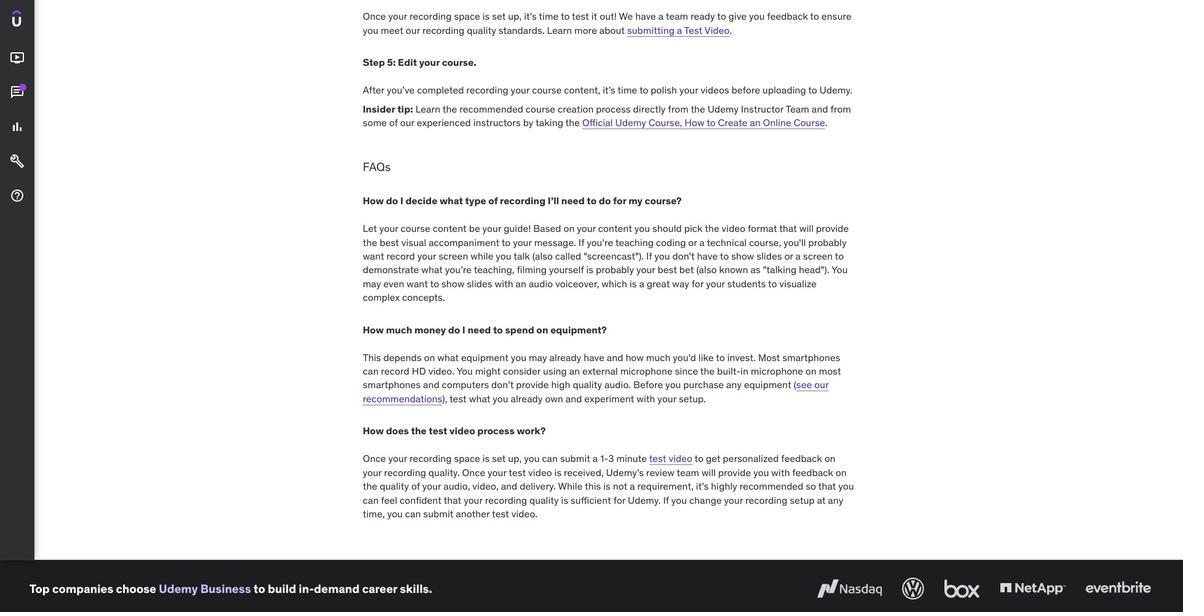 Task type: locate. For each thing, give the bounding box(es) containing it.
to
[[561, 10, 570, 22], [718, 10, 726, 22], [811, 10, 820, 22], [640, 84, 649, 96], [809, 84, 818, 96], [707, 116, 716, 129], [587, 194, 597, 207], [502, 236, 511, 248], [720, 250, 729, 262], [835, 250, 844, 262], [430, 277, 439, 290], [768, 277, 777, 290], [493, 323, 503, 336], [716, 351, 725, 363], [695, 452, 704, 465], [254, 581, 265, 596]]

2 up, from the top
[[508, 452, 522, 465]]

0 horizontal spatial have
[[584, 351, 605, 363]]

1 horizontal spatial or
[[785, 250, 794, 262]]

and right video,
[[501, 480, 518, 492]]

time for polish
[[618, 84, 638, 96]]

already up using
[[550, 351, 582, 363]]

1 vertical spatial our
[[400, 116, 415, 129]]

team for a
[[666, 10, 689, 22]]

1 horizontal spatial content
[[598, 222, 632, 235]]

(also right bet
[[697, 264, 717, 276]]

1-
[[601, 452, 609, 465]]

), test what you already own and experiment with your setup.
[[442, 392, 706, 405]]

you down work?
[[524, 452, 540, 465]]

2 vertical spatial have
[[584, 351, 605, 363]]

and up "course"
[[812, 103, 828, 115]]

our inside once your recording space is set up, it's time to test it out! we have a team ready to give you feedback to ensure you meet our recording quality standards. learn more about
[[406, 24, 420, 36]]

the inside this depends on what equipment you may already have and how much you'd like to invest. most smartphones can record hd video. you might consider using an external microphone since the built-in microphone on most smartphones and computers don't provide high quality audio. before you purchase any equipment (
[[701, 365, 715, 377]]

build
[[268, 581, 296, 596]]

once up meet
[[363, 10, 386, 22]]

1 horizontal spatial much
[[646, 351, 671, 363]]

1 vertical spatial may
[[529, 351, 547, 363]]

1 space from the top
[[454, 10, 480, 22]]

process inside learn the recommended course creation process directly from the udemy instructor team and from some of our experienced instructors by taking the
[[596, 103, 631, 115]]

how for how do i decide what type of recording i'll need to do for my course?
[[363, 194, 384, 207]]

for inside 'let your course content be your guide! based on your content you should pick the video format that will provide the best visual accompaniment to your message. if you're teaching coding or a technical course, you'll probably want record your screen while you talk (also called "screencast"). if you don't have to show slides or a screen to demonstrate what you're teaching, filming yourself is probably your best bet (also known as "talking head"). you may even want to show slides with an audio voiceover, which is a great way for your students to visualize complex concepts.'
[[692, 277, 704, 290]]

own
[[545, 392, 564, 405]]

an up high
[[570, 365, 580, 377]]

a down you'll
[[796, 250, 801, 262]]

may up consider
[[529, 351, 547, 363]]

course inside learn the recommended course creation process directly from the udemy instructor team and from some of our experienced instructors by taking the
[[526, 103, 556, 115]]

content
[[433, 222, 467, 235], [598, 222, 632, 235]]

2 microphone from the left
[[751, 365, 804, 377]]

should
[[653, 222, 682, 235]]

provide up highly
[[719, 466, 751, 479]]

set inside once your recording space is set up, it's time to test it out! we have a team ready to give you feedback to ensure you meet our recording quality standards. learn more about
[[492, 10, 506, 22]]

0 vertical spatial if
[[579, 236, 585, 248]]

0 vertical spatial set
[[492, 10, 506, 22]]

nasdaq image
[[815, 575, 885, 603]]

you've
[[387, 84, 415, 96]]

record
[[387, 250, 415, 262], [381, 365, 410, 377]]

that
[[780, 222, 797, 235], [819, 480, 836, 492], [444, 494, 462, 506]]

0 vertical spatial time
[[539, 10, 559, 22]]

0 horizontal spatial udemy
[[159, 581, 198, 596]]

0 vertical spatial i
[[400, 194, 404, 207]]

1 up, from the top
[[508, 10, 522, 22]]

have inside this depends on what equipment you may already have and how much you'd like to invest. most smartphones can record hd video. you might consider using an external microphone since the built-in microphone on most smartphones and computers don't provide high quality audio. before you purchase any equipment (
[[584, 351, 605, 363]]

process for video
[[478, 425, 515, 437]]

best left visual
[[380, 236, 399, 248]]

2 screen from the left
[[804, 250, 833, 262]]

udemy image
[[12, 10, 68, 31]]

learn the recommended course creation process directly from the udemy instructor team and from some of our experienced instructors by taking the
[[363, 103, 851, 129]]

provide inside 'let your course content be your guide! based on your content you should pick the video format that will provide the best visual accompaniment to your message. if you're teaching coding or a technical course, you'll probably want record your screen while you talk (also called "screencast"). if you don't have to show slides or a screen to demonstrate what you're teaching, filming yourself is probably your best bet (also known as "talking head"). you may even want to show slides with an audio voiceover, which is a great way for your students to visualize complex concepts.'
[[816, 222, 849, 235]]

0 horizontal spatial need
[[468, 323, 491, 336]]

netapp image
[[998, 575, 1069, 603]]

learn
[[547, 24, 572, 36], [416, 103, 441, 115]]

0 horizontal spatial recommended
[[460, 103, 524, 115]]

udemy right choose
[[159, 581, 198, 596]]

video up technical
[[722, 222, 746, 235]]

a up "submitting"
[[659, 10, 664, 22]]

0 horizontal spatial with
[[495, 277, 514, 290]]

1 horizontal spatial will
[[800, 222, 814, 235]]

may inside this depends on what equipment you may already have and how much you'd like to invest. most smartphones can record hd video. you might consider using an external microphone since the built-in microphone on most smartphones and computers don't provide high quality audio. before you purchase any equipment (
[[529, 351, 547, 363]]

recommended inside learn the recommended course creation process directly from the udemy instructor team and from some of our experienced instructors by taking the
[[460, 103, 524, 115]]

team down test video link
[[677, 466, 700, 479]]

2 vertical spatial it's
[[696, 480, 709, 492]]

see
[[797, 379, 812, 391]]

0 horizontal spatial microphone
[[621, 365, 673, 377]]

it's
[[524, 10, 537, 22], [603, 84, 616, 96], [696, 480, 709, 492]]

2 vertical spatial our
[[815, 379, 829, 391]]

0 horizontal spatial (also
[[533, 250, 553, 262]]

instructors
[[474, 116, 521, 129]]

0 horizontal spatial you
[[457, 365, 473, 377]]

video.
[[429, 365, 455, 377], [512, 508, 538, 520]]

time inside once your recording space is set up, it's time to test it out! we have a team ready to give you feedback to ensure you meet our recording quality standards. learn more about
[[539, 10, 559, 22]]

setup.
[[679, 392, 706, 405]]

that inside 'let your course content be your guide! based on your content you should pick the video format that will provide the best visual accompaniment to your message. if you're teaching coding or a technical course, you'll probably want record your screen while you talk (also called "screencast"). if you don't have to show slides or a screen to demonstrate what you're teaching, filming yourself is probably your best bet (also known as "talking head"). you may even want to show slides with an audio voiceover, which is a great way for your students to visualize complex concepts.'
[[780, 222, 797, 235]]

standards.
[[499, 24, 545, 36]]

i left decide
[[400, 194, 404, 207]]

a left 1- on the right bottom of the page
[[593, 452, 598, 465]]

(also
[[533, 250, 553, 262], [697, 264, 717, 276]]

want up demonstrate
[[363, 250, 384, 262]]

1 vertical spatial udemy.
[[628, 494, 661, 506]]

1 vertical spatial medium image
[[10, 188, 25, 203]]

experiment
[[585, 392, 635, 405]]

provide down consider
[[516, 379, 549, 391]]

slides down course,
[[757, 250, 782, 262]]

1 horizontal spatial do
[[448, 323, 460, 336]]

provide inside to get personalized feedback on your recording quality. once your test video is received, udemy's review team will provide you with feedback on the quality of your audio, video, and delivery. while this is not a requirement, it's highly recommended so that you can feel confident that your recording quality is sufficient for udemy. if you change your recording setup at any time, you can submit another test video.
[[719, 466, 751, 479]]

0 vertical spatial team
[[666, 10, 689, 22]]

may up complex on the top left of the page
[[363, 277, 381, 290]]

course inside 'let your course content be your guide! based on your content you should pick the video format that will provide the best visual accompaniment to your message. if you're teaching coding or a technical course, you'll probably want record your screen while you talk (also called "screencast"). if you don't have to show slides or a screen to demonstrate what you're teaching, filming yourself is probably your best bet (also known as "talking head"). you may even want to show slides with an audio voiceover, which is a great way for your students to visualize complex concepts.'
[[401, 222, 431, 235]]

up,
[[508, 10, 522, 22], [508, 452, 522, 465]]

1 vertical spatial medium image
[[10, 85, 25, 100]]

udemy business link
[[159, 581, 251, 596]]

polish
[[651, 84, 677, 96]]

1 vertical spatial an
[[516, 277, 527, 290]]

0 horizontal spatial probably
[[596, 264, 634, 276]]

course
[[532, 84, 562, 96], [526, 103, 556, 115], [401, 222, 431, 235]]

1 microphone from the left
[[621, 365, 673, 377]]

online
[[763, 116, 792, 129]]

need right i'll
[[562, 194, 585, 207]]

our right meet
[[406, 24, 420, 36]]

the up experienced
[[443, 103, 457, 115]]

udemy up create
[[708, 103, 739, 115]]

invest.
[[728, 351, 756, 363]]

what left you're
[[422, 264, 443, 276]]

can down confident
[[405, 508, 421, 520]]

you right give
[[749, 10, 765, 22]]

for
[[613, 194, 627, 207], [692, 277, 704, 290], [614, 494, 626, 506]]

once up feel
[[363, 452, 386, 465]]

the up time,
[[363, 480, 377, 492]]

0 vertical spatial medium image
[[10, 51, 25, 65]]

2 vertical spatial feedback
[[793, 466, 834, 479]]

2 medium image from the top
[[10, 188, 25, 203]]

0 vertical spatial for
[[613, 194, 627, 207]]

0 horizontal spatial udemy.
[[628, 494, 661, 506]]

with down before
[[637, 392, 656, 405]]

slides
[[757, 250, 782, 262], [467, 277, 493, 290]]

2 vertical spatial an
[[570, 365, 580, 377]]

0 vertical spatial may
[[363, 277, 381, 290]]

the up official udemy course, how to create an online course link
[[691, 103, 706, 115]]

voiceover,
[[556, 277, 600, 290]]

box image
[[942, 575, 983, 603]]

time for test
[[539, 10, 559, 22]]

1 horizontal spatial smartphones
[[783, 351, 841, 363]]

once your recording space is set up, it's time to test it out! we have a team ready to give you feedback to ensure you meet our recording quality standards. learn more about
[[363, 10, 852, 36]]

1 vertical spatial once
[[363, 452, 386, 465]]

udemy. inside to get personalized feedback on your recording quality. once your test video is received, udemy's review team will provide you with feedback on the quality of your audio, video, and delivery. while this is not a requirement, it's highly recommended so that you can feel confident that your recording quality is sufficient for udemy. if you change your recording setup at any time, you can submit another test video.
[[628, 494, 661, 506]]

or down pick
[[689, 236, 697, 248]]

team inside to get personalized feedback on your recording quality. once your test video is received, udemy's review team will provide you with feedback on the quality of your audio, video, and delivery. while this is not a requirement, it's highly recommended so that you can feel confident that your recording quality is sufficient for udemy. if you change your recording setup at any time, you can submit another test video.
[[677, 466, 700, 479]]

most
[[759, 351, 780, 363]]

0 vertical spatial that
[[780, 222, 797, 235]]

0 vertical spatial recommended
[[460, 103, 524, 115]]

how up this
[[363, 323, 384, 336]]

get
[[706, 452, 721, 465]]

team up submitting a test video link
[[666, 10, 689, 22]]

do right money
[[448, 323, 460, 336]]

1 vertical spatial slides
[[467, 277, 493, 290]]

0 vertical spatial our
[[406, 24, 420, 36]]

in
[[741, 365, 749, 377]]

2 horizontal spatial an
[[750, 116, 761, 129]]

our
[[406, 24, 420, 36], [400, 116, 415, 129], [815, 379, 829, 391]]

. down give
[[730, 24, 732, 36]]

probably up which
[[596, 264, 634, 276]]

1 vertical spatial any
[[828, 494, 844, 506]]

quality.
[[429, 466, 460, 479]]

set up video,
[[492, 452, 506, 465]]

2 space from the top
[[454, 452, 480, 465]]

2 horizontal spatial of
[[489, 194, 498, 207]]

2 vertical spatial for
[[614, 494, 626, 506]]

insider
[[363, 103, 395, 115]]

2 medium image from the top
[[10, 85, 25, 100]]

0 vertical spatial feedback
[[767, 10, 808, 22]]

video. inside this depends on what equipment you may already have and how much you'd like to invest. most smartphones can record hd video. you might consider using an external microphone since the built-in microphone on most smartphones and computers don't provide high quality audio. before you purchase any equipment (
[[429, 365, 455, 377]]

if left you're
[[579, 236, 585, 248]]

2 content from the left
[[598, 222, 632, 235]]

microphone
[[621, 365, 673, 377], [751, 365, 804, 377]]

medium image
[[10, 51, 25, 65], [10, 85, 25, 100], [10, 119, 25, 134]]

1 horizontal spatial process
[[596, 103, 631, 115]]

in-
[[299, 581, 314, 596]]

while
[[558, 480, 583, 492]]

before
[[634, 379, 663, 391]]

1 set from the top
[[492, 10, 506, 22]]

what
[[440, 194, 463, 207], [422, 264, 443, 276], [438, 351, 459, 363], [469, 392, 491, 405]]

time,
[[363, 508, 385, 520]]

from up course,
[[668, 103, 689, 115]]

1 vertical spatial with
[[637, 392, 656, 405]]

what left type
[[440, 194, 463, 207]]

with inside 'let your course content be your guide! based on your content you should pick the video format that will provide the best visual accompaniment to your message. if you're teaching coding or a technical course, you'll probably want record your screen while you talk (also called "screencast"). if you don't have to show slides or a screen to demonstrate what you're teaching, filming yourself is probably your best bet (also known as "talking head"). you may even want to show slides with an audio voiceover, which is a great way for your students to visualize complex concepts.'
[[495, 277, 514, 290]]

quality down the delivery.
[[530, 494, 559, 506]]

space inside once your recording space is set up, it's time to test it out! we have a team ready to give you feedback to ensure you meet our recording quality standards. learn more about
[[454, 10, 480, 22]]

quality up course.
[[467, 24, 496, 36]]

record down depends
[[381, 365, 410, 377]]

0 vertical spatial medium image
[[10, 154, 25, 169]]

our down most
[[815, 379, 829, 391]]

once for once your recording space is set up, it's time to test it out! we have a team ready to give you feedback to ensure you meet our recording quality standards. learn more about
[[363, 10, 386, 22]]

feedback for with
[[793, 466, 834, 479]]

2 set from the top
[[492, 452, 506, 465]]

time
[[539, 10, 559, 22], [618, 84, 638, 96]]

2 horizontal spatial it's
[[696, 480, 709, 492]]

might
[[475, 365, 501, 377]]

"screencast").
[[584, 250, 644, 262]]

0 horizontal spatial an
[[516, 277, 527, 290]]

1 vertical spatial probably
[[596, 264, 634, 276]]

record up demonstrate
[[387, 250, 415, 262]]

already left the own at bottom left
[[511, 392, 543, 405]]

video up the delivery.
[[528, 466, 552, 479]]

medium image
[[10, 154, 25, 169], [10, 188, 25, 203]]

1 horizontal spatial of
[[412, 480, 420, 492]]

time up standards.
[[539, 10, 559, 22]]

0 horizontal spatial will
[[702, 466, 716, 479]]

0 horizontal spatial submit
[[423, 508, 454, 520]]

1 vertical spatial recommended
[[740, 480, 804, 492]]

to inside this depends on what equipment you may already have and how much you'd like to invest. most smartphones can record hd video. you might consider using an external microphone since the built-in microphone on most smartphones and computers don't provide high quality audio. before you purchase any equipment (
[[716, 351, 725, 363]]

volkswagen image
[[900, 575, 927, 603]]

much up depends
[[386, 323, 412, 336]]

2 horizontal spatial udemy
[[708, 103, 739, 115]]

1 horizontal spatial may
[[529, 351, 547, 363]]

see our recommendations link
[[363, 379, 829, 405]]

microphone down most
[[751, 365, 804, 377]]

0 horizontal spatial of
[[389, 116, 398, 129]]

yourself
[[549, 264, 584, 276]]

0 horizontal spatial i
[[400, 194, 404, 207]]

1 vertical spatial provide
[[516, 379, 549, 391]]

and left how
[[607, 351, 624, 363]]

for inside to get personalized feedback on your recording quality. once your test video is received, udemy's review team will provide you with feedback on the quality of your audio, video, and delivery. while this is not a requirement, it's highly recommended so that you can feel confident that your recording quality is sufficient for udemy. if you change your recording setup at any time, you can submit another test video.
[[614, 494, 626, 506]]

test down once your recording space is set up, you can submit a 1-3 minute test video
[[509, 466, 526, 479]]

you down "don't"
[[493, 392, 509, 405]]

can up time,
[[363, 494, 379, 506]]

at
[[817, 494, 826, 506]]

test right "),"
[[450, 392, 467, 405]]

once inside once your recording space is set up, it's time to test it out! we have a team ready to give you feedback to ensure you meet our recording quality standards. learn more about
[[363, 10, 386, 22]]

1 horizontal spatial already
[[550, 351, 582, 363]]

submitting a test video .
[[627, 24, 732, 36]]

0 horizontal spatial video.
[[429, 365, 455, 377]]

1 horizontal spatial probably
[[809, 236, 847, 248]]

set for you
[[492, 452, 506, 465]]

change
[[690, 494, 722, 506]]

pick
[[685, 222, 703, 235]]

have inside 'let your course content be your guide! based on your content you should pick the video format that will provide the best visual accompaniment to your message. if you're teaching coding or a technical course, you'll probably want record your screen while you talk (also called "screencast"). if you don't have to show slides or a screen to demonstrate what you're teaching, filming yourself is probably your best bet (also known as "talking head"). you may even want to show slides with an audio voiceover, which is a great way for your students to visualize complex concepts.'
[[697, 250, 718, 262]]

from right the team on the top of page
[[831, 103, 851, 115]]

an
[[750, 116, 761, 129], [516, 277, 527, 290], [570, 365, 580, 377]]

up, inside once your recording space is set up, it's time to test it out! we have a team ready to give you feedback to ensure you meet our recording quality standards. learn more about
[[508, 10, 522, 22]]

it's up the change
[[696, 480, 709, 492]]

with down teaching,
[[495, 277, 514, 290]]

how for how much money do i need to spend on equipment?
[[363, 323, 384, 336]]

will down get
[[702, 466, 716, 479]]

video inside to get personalized feedback on your recording quality. once your test video is received, udemy's review team will provide you with feedback on the quality of your audio, video, and delivery. while this is not a requirement, it's highly recommended so that you can feel confident that your recording quality is sufficient for udemy. if you change your recording setup at any time, you can submit another test video.
[[528, 466, 552, 479]]

1 vertical spatial course
[[526, 103, 556, 115]]

0 horizontal spatial want
[[363, 250, 384, 262]]

can down this
[[363, 365, 379, 377]]

external
[[583, 365, 618, 377]]

already
[[550, 351, 582, 363], [511, 392, 543, 405]]

2 horizontal spatial provide
[[816, 222, 849, 235]]

0 vertical spatial slides
[[757, 250, 782, 262]]

set for it's
[[492, 10, 506, 22]]

of right type
[[489, 194, 498, 207]]

you up computers
[[457, 365, 473, 377]]

the down like
[[701, 365, 715, 377]]

your up meet
[[389, 10, 407, 22]]

it's inside to get personalized feedback on your recording quality. once your test video is received, udemy's review team will provide you with feedback on the quality of your audio, video, and delivery. while this is not a requirement, it's highly recommended so that you can feel confident that your recording quality is sufficient for udemy. if you change your recording setup at any time, you can submit another test video.
[[696, 480, 709, 492]]

1 horizontal spatial you
[[832, 264, 848, 276]]

can up the delivery.
[[542, 452, 558, 465]]

if down teaching
[[647, 250, 652, 262]]

course
[[794, 116, 825, 129]]

message.
[[534, 236, 576, 248]]

up, for you
[[508, 452, 522, 465]]

0 vertical spatial space
[[454, 10, 480, 22]]

this
[[363, 351, 381, 363]]

of inside to get personalized feedback on your recording quality. once your test video is received, udemy's review team will provide you with feedback on the quality of your audio, video, and delivery. while this is not a requirement, it's highly recommended so that you can feel confident that your recording quality is sufficient for udemy. if you change your recording setup at any time, you can submit another test video.
[[412, 480, 420, 492]]

0 vertical spatial have
[[636, 10, 656, 22]]

smartphones up recommendations
[[363, 379, 421, 391]]

the right does
[[411, 425, 427, 437]]

2 horizontal spatial have
[[697, 250, 718, 262]]

1 vertical spatial need
[[468, 323, 491, 336]]

completed
[[417, 84, 464, 96]]

or down you'll
[[785, 250, 794, 262]]

review
[[646, 466, 675, 479]]

recommended
[[460, 103, 524, 115], [740, 480, 804, 492]]

quality
[[467, 24, 496, 36], [573, 379, 602, 391], [380, 480, 409, 492], [530, 494, 559, 506]]

1 medium image from the top
[[10, 154, 25, 169]]

how
[[685, 116, 705, 129], [363, 194, 384, 207], [363, 323, 384, 336], [363, 425, 384, 437]]

0 vertical spatial much
[[386, 323, 412, 336]]

process for creation
[[596, 103, 631, 115]]

let your course content be your guide! based on your content you should pick the video format that will provide the best visual accompaniment to your message. if you're teaching coding or a technical course, you'll probably want record your screen while you talk (also called "screencast"). if you don't have to show slides or a screen to demonstrate what you're teaching, filming yourself is probably your best bet (also known as "talking head"). you may even want to show slides with an audio voiceover, which is a great way for your students to visualize complex concepts.
[[363, 222, 849, 303]]

learn up experienced
[[416, 103, 441, 115]]

show
[[732, 250, 755, 262], [442, 277, 465, 290]]

a
[[659, 10, 664, 22], [677, 24, 682, 36], [700, 236, 705, 248], [796, 250, 801, 262], [639, 277, 645, 290], [593, 452, 598, 465], [630, 480, 635, 492]]

1 vertical spatial that
[[819, 480, 836, 492]]

coding
[[656, 236, 686, 248]]

our down tip:
[[400, 116, 415, 129]]

an inside this depends on what equipment you may already have and how much you'd like to invest. most smartphones can record hd video. you might consider using an external microphone since the built-in microphone on most smartphones and computers don't provide high quality audio. before you purchase any equipment (
[[570, 365, 580, 377]]

the inside to get personalized feedback on your recording quality. once your test video is received, udemy's review team will provide you with feedback on the quality of your audio, video, and delivery. while this is not a requirement, it's highly recommended so that you can feel confident that your recording quality is sufficient for udemy. if you change your recording setup at any time, you can submit another test video.
[[363, 480, 377, 492]]

0 horizontal spatial best
[[380, 236, 399, 248]]

have up "submitting"
[[636, 10, 656, 22]]

1 horizontal spatial it's
[[603, 84, 616, 96]]

the down creation
[[566, 116, 580, 129]]

personalized
[[723, 452, 779, 465]]

0 vertical spatial want
[[363, 250, 384, 262]]

2 vertical spatial that
[[444, 494, 462, 506]]

top
[[30, 581, 50, 596]]

1 vertical spatial or
[[785, 250, 794, 262]]

your inside once your recording space is set up, it's time to test it out! we have a team ready to give you feedback to ensure you meet our recording quality standards. learn more about
[[389, 10, 407, 22]]

1 vertical spatial space
[[454, 452, 480, 465]]

team inside once your recording space is set up, it's time to test it out! we have a team ready to give you feedback to ensure you meet our recording quality standards. learn more about
[[666, 10, 689, 22]]

any inside to get personalized feedback on your recording quality. once your test video is received, udemy's review team will provide you with feedback on the quality of your audio, video, and delivery. while this is not a requirement, it's highly recommended so that you can feel confident that your recording quality is sufficient for udemy. if you change your recording setup at any time, you can submit another test video.
[[828, 494, 844, 506]]

create
[[718, 116, 748, 129]]

0 vertical spatial learn
[[547, 24, 572, 36]]

how for how does the test video process work?
[[363, 425, 384, 437]]

teaching
[[616, 236, 654, 248]]

it's up standards.
[[524, 10, 537, 22]]

how left does
[[363, 425, 384, 437]]

directly
[[633, 103, 666, 115]]

a right 'not'
[[630, 480, 635, 492]]

1 vertical spatial submit
[[423, 508, 454, 520]]

0 vertical spatial equipment
[[461, 351, 509, 363]]

0 horizontal spatial content
[[433, 222, 467, 235]]

1 horizontal spatial have
[[636, 10, 656, 22]]

official udemy course, how to create an online course .
[[583, 116, 828, 129]]

our inside see our recommendations
[[815, 379, 829, 391]]

it's inside once your recording space is set up, it's time to test it out! we have a team ready to give you feedback to ensure you meet our recording quality standards. learn more about
[[524, 10, 537, 22]]

udemy.
[[820, 84, 853, 96], [628, 494, 661, 506]]

an down instructor
[[750, 116, 761, 129]]

1 vertical spatial i
[[463, 323, 466, 336]]

visualize
[[780, 277, 817, 290]]

0 horizontal spatial learn
[[416, 103, 441, 115]]

it's for up,
[[524, 10, 537, 22]]

known
[[719, 264, 749, 276]]

1 vertical spatial process
[[478, 425, 515, 437]]

if down requirement,
[[664, 494, 669, 506]]

will up you'll
[[800, 222, 814, 235]]

0 vertical spatial course
[[532, 84, 562, 96]]

edit
[[398, 56, 417, 68]]

1 vertical spatial time
[[618, 84, 638, 96]]

as
[[751, 264, 761, 276]]

0 vertical spatial video.
[[429, 365, 455, 377]]

an down filming
[[516, 277, 527, 290]]

feedback inside once your recording space is set up, it's time to test it out! we have a team ready to give you feedback to ensure you meet our recording quality standards. learn more about
[[767, 10, 808, 22]]

faqs
[[363, 160, 391, 174]]

submit up received,
[[560, 452, 591, 465]]

1 vertical spatial equipment
[[744, 379, 792, 391]]



Task type: vqa. For each thing, say whether or not it's contained in the screenshot.


Task type: describe. For each thing, give the bounding box(es) containing it.
submitting a test video link
[[627, 24, 730, 36]]

meet
[[381, 24, 404, 36]]

recording up instructors
[[467, 84, 509, 96]]

0 vertical spatial submit
[[560, 452, 591, 465]]

0 vertical spatial .
[[730, 24, 732, 36]]

your down highly
[[724, 494, 743, 506]]

1 medium image from the top
[[10, 51, 25, 65]]

record inside this depends on what equipment you may already have and how much you'd like to invest. most smartphones can record hd video. you might consider using an external microphone since the built-in microphone on most smartphones and computers don't provide high quality audio. before you purchase any equipment (
[[381, 365, 410, 377]]

great
[[647, 277, 670, 290]]

1 horizontal spatial need
[[562, 194, 585, 207]]

ready
[[691, 10, 715, 22]]

videos
[[701, 84, 730, 96]]

0 horizontal spatial if
[[579, 236, 585, 248]]

your up 'another'
[[464, 494, 483, 506]]

video,
[[473, 480, 499, 492]]

so
[[806, 480, 817, 492]]

computers
[[442, 379, 489, 391]]

accompaniment
[[429, 236, 500, 248]]

to inside to get personalized feedback on your recording quality. once your test video is received, udemy's review team will provide you with feedback on the quality of your audio, video, and delivery. while this is not a requirement, it's highly recommended so that you can feel confident that your recording quality is sufficient for udemy. if you change your recording setup at any time, you can submit another test video.
[[695, 452, 704, 465]]

0 horizontal spatial or
[[689, 236, 697, 248]]

udemy inside learn the recommended course creation process directly from the udemy instructor team and from some of our experienced instructors by taking the
[[708, 103, 739, 115]]

0 horizontal spatial slides
[[467, 277, 493, 290]]

1 content from the left
[[433, 222, 467, 235]]

your right be
[[483, 222, 502, 235]]

called
[[555, 250, 582, 262]]

1 horizontal spatial with
[[637, 392, 656, 405]]

1 vertical spatial already
[[511, 392, 543, 405]]

1 horizontal spatial i
[[463, 323, 466, 336]]

highly
[[711, 480, 738, 492]]

0 vertical spatial probably
[[809, 236, 847, 248]]

based
[[534, 222, 561, 235]]

step
[[363, 56, 385, 68]]

you down 'personalized' at the bottom
[[754, 466, 769, 479]]

audio,
[[444, 480, 470, 492]]

students
[[728, 277, 766, 290]]

our inside learn the recommended course creation process directly from the udemy instructor team and from some of our experienced instructors by taking the
[[400, 116, 415, 129]]

demand
[[314, 581, 360, 596]]

test up review
[[649, 452, 667, 465]]

out!
[[600, 10, 617, 22]]

talk
[[514, 250, 530, 262]]

2 horizontal spatial that
[[819, 480, 836, 492]]

1 horizontal spatial equipment
[[744, 379, 792, 391]]

learn inside learn the recommended course creation process directly from the udemy instructor team and from some of our experienced instructors by taking the
[[416, 103, 441, 115]]

have inside once your recording space is set up, it's time to test it out! we have a team ready to give you feedback to ensure you meet our recording quality standards. learn more about
[[636, 10, 656, 22]]

we
[[619, 10, 633, 22]]

filming
[[517, 264, 547, 276]]

business
[[201, 581, 251, 596]]

quality inside this depends on what equipment you may already have and how much you'd like to invest. most smartphones can record hd video. you might consider using an external microphone since the built-in microphone on most smartphones and computers don't provide high quality audio. before you purchase any equipment (
[[573, 379, 602, 391]]

udemy's
[[606, 466, 644, 479]]

type
[[465, 194, 486, 207]]

it
[[592, 10, 598, 22]]

your up you're
[[577, 222, 596, 235]]

submit inside to get personalized feedback on your recording quality. once your test video is received, udemy's review team will provide you with feedback on the quality of your audio, video, and delivery. while this is not a requirement, it's highly recommended so that you can feel confident that your recording quality is sufficient for udemy. if you change your recording setup at any time, you can submit another test video.
[[423, 508, 454, 520]]

submitting
[[627, 24, 675, 36]]

1 horizontal spatial .
[[825, 116, 828, 129]]

1 screen from the left
[[439, 250, 468, 262]]

of inside learn the recommended course creation process directly from the udemy instructor team and from some of our experienced instructors by taking the
[[389, 116, 398, 129]]

your down known at the top right of page
[[706, 277, 725, 290]]

space for you
[[454, 452, 480, 465]]

once inside to get personalized feedback on your recording quality. once your test video is received, udemy's review team will provide you with feedback on the quality of your audio, video, and delivery. while this is not a requirement, it's highly recommended so that you can feel confident that your recording quality is sufficient for udemy. if you change your recording setup at any time, you can submit another test video.
[[462, 466, 486, 479]]

you up teaching,
[[496, 250, 512, 262]]

course,
[[750, 236, 782, 248]]

1 horizontal spatial best
[[658, 264, 677, 276]]

you're
[[587, 236, 614, 248]]

you'll
[[784, 236, 806, 248]]

purchase
[[684, 379, 724, 391]]

high
[[551, 379, 571, 391]]

and down high
[[566, 392, 582, 405]]

by
[[523, 116, 534, 129]]

recording up guide!
[[500, 194, 546, 207]]

0 vertical spatial show
[[732, 250, 755, 262]]

will inside to get personalized feedback on your recording quality. once your test video is received, udemy's review team will provide you with feedback on the quality of your audio, video, and delivery. while this is not a requirement, it's highly recommended so that you can feel confident that your recording quality is sufficient for udemy. if you change your recording setup at any time, you can submit another test video.
[[702, 466, 716, 479]]

1 horizontal spatial slides
[[757, 250, 782, 262]]

you down since on the bottom of the page
[[666, 379, 681, 391]]

and inside to get personalized feedback on your recording quality. once your test video is received, udemy's review team will provide you with feedback on the quality of your audio, video, and delivery. while this is not a requirement, it's highly recommended so that you can feel confident that your recording quality is sufficient for udemy. if you change your recording setup at any time, you can submit another test video.
[[501, 480, 518, 492]]

uploading
[[763, 84, 806, 96]]

up, for it's
[[508, 10, 522, 22]]

an inside 'let your course content be your guide! based on your content you should pick the video format that will provide the best visual accompaniment to your message. if you're teaching coding or a technical course, you'll probably want record your screen while you talk (also called "screencast"). if you don't have to show slides or a screen to demonstrate what you're teaching, filming yourself is probably your best bet (also known as "talking head"). you may even want to show slides with an audio voiceover, which is a great way for your students to visualize complex concepts.'
[[516, 277, 527, 290]]

delivery.
[[520, 480, 556, 492]]

how does the test video process work?
[[363, 425, 546, 437]]

your up by
[[511, 84, 530, 96]]

requirement,
[[638, 480, 694, 492]]

video up the quality.
[[450, 425, 475, 437]]

with inside to get personalized feedback on your recording quality. once your test video is received, udemy's review team will provide you with feedback on the quality of your audio, video, and delivery. while this is not a requirement, it's highly recommended so that you can feel confident that your recording quality is sufficient for udemy. if you change your recording setup at any time, you can submit another test video.
[[772, 466, 790, 479]]

will inside 'let your course content be your guide! based on your content you should pick the video format that will provide the best visual accompaniment to your message. if you're teaching coding or a technical course, you'll probably want record your screen while you talk (also called "screencast"). if you don't have to show slides or a screen to demonstrate what you're teaching, filming yourself is probably your best bet (also known as "talking head"). you may even want to show slides with an audio voiceover, which is a great way for your students to visualize complex concepts.'
[[800, 222, 814, 235]]

test right 'another'
[[492, 508, 509, 520]]

(
[[794, 379, 797, 391]]

your right polish
[[680, 84, 699, 96]]

learn inside once your recording space is set up, it's time to test it out! we have a team ready to give you feedback to ensure you meet our recording quality standards. learn more about
[[547, 24, 572, 36]]

your down visual
[[418, 250, 436, 262]]

once for once your recording space is set up, you can submit a 1-3 minute test video
[[363, 452, 386, 465]]

after you've completed recording your course content, it's time to polish your videos before uploading to udemy.
[[363, 84, 853, 96]]

you down requirement,
[[672, 494, 687, 506]]

be
[[469, 222, 480, 235]]

a down pick
[[700, 236, 705, 248]]

recording left setup
[[746, 494, 788, 506]]

depends
[[384, 351, 422, 363]]

companies
[[52, 581, 113, 596]]

hd
[[412, 365, 426, 377]]

your right let
[[380, 222, 398, 235]]

the right pick
[[705, 222, 720, 235]]

using
[[543, 365, 567, 377]]

recording up confident
[[384, 466, 426, 479]]

quality inside once your recording space is set up, it's time to test it out! we have a team ready to give you feedback to ensure you meet our recording quality standards. learn more about
[[467, 24, 496, 36]]

guide!
[[504, 222, 531, 235]]

3 medium image from the top
[[10, 119, 25, 134]]

what inside 'let your course content be your guide! based on your content you should pick the video format that will provide the best visual accompaniment to your message. if you're teaching coding or a technical course, you'll probably want record your screen while you talk (also called "screencast"). if you don't have to show slides or a screen to demonstrate what you're teaching, filming yourself is probably your best bet (also known as "talking head"). you may even want to show slides with an audio voiceover, which is a great way for your students to visualize complex concepts.'
[[422, 264, 443, 276]]

already inside this depends on what equipment you may already have and how much you'd like to invest. most smartphones can record hd video. you might consider using an external microphone since the built-in microphone on most smartphones and computers don't provide high quality audio. before you purchase any equipment (
[[550, 351, 582, 363]]

0 horizontal spatial equipment
[[461, 351, 509, 363]]

you right so
[[839, 480, 854, 492]]

"talking
[[763, 264, 797, 276]]

team for review
[[677, 466, 700, 479]]

once your recording space is set up, you can submit a 1-3 minute test video
[[363, 452, 693, 465]]

complex
[[363, 291, 400, 303]]

0 horizontal spatial that
[[444, 494, 462, 506]]

career
[[362, 581, 397, 596]]

1 horizontal spatial udemy
[[615, 116, 646, 129]]

your up feel
[[363, 466, 382, 479]]

what down computers
[[469, 392, 491, 405]]

eventbrite image
[[1083, 575, 1154, 603]]

i'll
[[548, 194, 559, 207]]

course.
[[442, 56, 477, 68]]

video up review
[[669, 452, 693, 465]]

2 from from the left
[[831, 103, 851, 115]]

visual
[[402, 236, 427, 248]]

on inside 'let your course content be your guide! based on your content you should pick the video format that will provide the best visual accompaniment to your message. if you're teaching coding or a technical course, you'll probably want record your screen while you talk (also called "screencast"). if you don't have to show slides or a screen to demonstrate what you're teaching, filming yourself is probably your best bet (also known as "talking head"). you may even want to show slides with an audio voiceover, which is a great way for your students to visualize complex concepts.'
[[564, 222, 575, 235]]

before
[[732, 84, 761, 96]]

it's for content,
[[603, 84, 616, 96]]

about
[[600, 24, 625, 36]]

skills.
[[400, 581, 432, 596]]

step 5: edit your course.
[[363, 56, 477, 68]]

demonstrate
[[363, 264, 419, 276]]

recording up the quality.
[[410, 452, 452, 465]]

your up confident
[[422, 480, 441, 492]]

a left test
[[677, 24, 682, 36]]

a inside to get personalized feedback on your recording quality. once your test video is received, udemy's review team will provide you with feedback on the quality of your audio, video, and delivery. while this is not a requirement, it's highly recommended so that you can feel confident that your recording quality is sufficient for udemy. if you change your recording setup at any time, you can submit another test video.
[[630, 480, 635, 492]]

you down feel
[[387, 508, 403, 520]]

top companies choose udemy business to build in-demand career skills.
[[30, 581, 432, 596]]

recording down video,
[[485, 494, 527, 506]]

how much money do i need to spend on equipment?
[[363, 323, 607, 336]]

0 horizontal spatial show
[[442, 277, 465, 290]]

any inside this depends on what equipment you may already have and how much you'd like to invest. most smartphones can record hd video. you might consider using an external microphone since the built-in microphone on most smartphones and computers don't provide high quality audio. before you purchase any equipment (
[[727, 379, 742, 391]]

to get personalized feedback on your recording quality. once your test video is received, udemy's review team will provide you with feedback on the quality of your audio, video, and delivery. while this is not a requirement, it's highly recommended so that you can feel confident that your recording quality is sufficient for udemy. if you change your recording setup at any time, you can submit another test video.
[[363, 452, 854, 520]]

and down hd
[[423, 379, 440, 391]]

how
[[626, 351, 644, 363]]

recommended inside to get personalized feedback on your recording quality. once your test video is received, udemy's review team will provide you with feedback on the quality of your audio, video, and delivery. while this is not a requirement, it's highly recommended so that you can feel confident that your recording quality is sufficient for udemy. if you change your recording setup at any time, you can submit another test video.
[[740, 480, 804, 492]]

is inside once your recording space is set up, it's time to test it out! we have a team ready to give you feedback to ensure you meet our recording quality standards. learn more about
[[483, 10, 490, 22]]

how do i decide what type of recording i'll need to do for my course?
[[363, 194, 682, 207]]

record inside 'let your course content be your guide! based on your content you should pick the video format that will provide the best visual accompaniment to your message. if you're teaching coding or a technical course, you'll probably want record your screen while you talk (also called "screencast"). if you don't have to show slides or a screen to demonstrate what you're teaching, filming yourself is probably your best bet (also known as "talking head"). you may even want to show slides with an audio voiceover, which is a great way for your students to visualize complex concepts.'
[[387, 250, 415, 262]]

video inside 'let your course content be your guide! based on your content you should pick the video format that will provide the best visual accompaniment to your message. if you're teaching coding or a technical course, you'll probably want record your screen while you talk (also called "screencast"). if you don't have to show slides or a screen to demonstrate what you're teaching, filming yourself is probably your best bet (also known as "talking head"). you may even want to show slides with an audio voiceover, which is a great way for your students to visualize complex concepts.'
[[722, 222, 746, 235]]

1 vertical spatial want
[[407, 277, 428, 290]]

see our recommendations
[[363, 379, 829, 405]]

0 horizontal spatial do
[[386, 194, 398, 207]]

creation
[[558, 103, 594, 115]]

you left meet
[[363, 24, 379, 36]]

what inside this depends on what equipment you may already have and how much you'd like to invest. most smartphones can record hd video. you might consider using an external microphone since the built-in microphone on most smartphones and computers don't provide high quality audio. before you purchase any equipment (
[[438, 351, 459, 363]]

you'd
[[673, 351, 696, 363]]

1 vertical spatial of
[[489, 194, 498, 207]]

quality up feel
[[380, 480, 409, 492]]

how right course,
[[685, 116, 705, 129]]

5:
[[387, 56, 396, 68]]

recording up the step 5: edit your course. in the top left of the page
[[410, 10, 452, 22]]

your up video,
[[488, 466, 507, 479]]

your right edit
[[419, 56, 440, 68]]

consider
[[503, 365, 541, 377]]

space for it's
[[454, 10, 480, 22]]

0 vertical spatial smartphones
[[783, 351, 841, 363]]

taking
[[536, 116, 564, 129]]

your down does
[[389, 452, 407, 465]]

a left great
[[639, 277, 645, 290]]

you down coding
[[655, 250, 670, 262]]

1 horizontal spatial udemy.
[[820, 84, 853, 96]]

if inside to get personalized feedback on your recording quality. once your test video is received, udemy's review team will provide you with feedback on the quality of your audio, video, and delivery. while this is not a requirement, it's highly recommended so that you can feel confident that your recording quality is sufficient for udemy. if you change your recording setup at any time, you can submit another test video.
[[664, 494, 669, 506]]

1 vertical spatial if
[[647, 250, 652, 262]]

insider tip:
[[363, 103, 413, 115]]

you up consider
[[511, 351, 527, 363]]

much inside this depends on what equipment you may already have and how much you'd like to invest. most smartphones can record hd video. you might consider using an external microphone since the built-in microphone on most smartphones and computers don't provide high quality audio. before you purchase any equipment (
[[646, 351, 671, 363]]

1 vertical spatial smartphones
[[363, 379, 421, 391]]

this
[[585, 480, 601, 492]]

give
[[729, 10, 747, 22]]

experienced
[[417, 116, 471, 129]]

recommendations
[[363, 392, 442, 405]]

minute
[[617, 452, 647, 465]]

while
[[471, 250, 494, 262]]

),
[[442, 392, 448, 405]]

and inside learn the recommended course creation process directly from the udemy instructor team and from some of our experienced instructors by taking the
[[812, 103, 828, 115]]

can inside this depends on what equipment you may already have and how much you'd like to invest. most smartphones can record hd video. you might consider using an external microphone since the built-in microphone on most smartphones and computers don't provide high quality audio. before you purchase any equipment (
[[363, 365, 379, 377]]

your up great
[[637, 264, 656, 276]]

1 vertical spatial feedback
[[782, 452, 823, 465]]

1 vertical spatial (also
[[697, 264, 717, 276]]

0 horizontal spatial much
[[386, 323, 412, 336]]

a inside once your recording space is set up, it's time to test it out! we have a team ready to give you feedback to ensure you meet our recording quality standards. learn more about
[[659, 10, 664, 22]]

does
[[386, 425, 409, 437]]

feedback for you
[[767, 10, 808, 22]]

1 from from the left
[[668, 103, 689, 115]]

you up teaching
[[635, 222, 650, 235]]

your up talk
[[513, 236, 532, 248]]

concepts.
[[402, 291, 445, 303]]

work?
[[517, 425, 546, 437]]

money
[[415, 323, 446, 336]]

3
[[609, 452, 614, 465]]

provide inside this depends on what equipment you may already have and how much you'd like to invest. most smartphones can record hd video. you might consider using an external microphone since the built-in microphone on most smartphones and computers don't provide high quality audio. before you purchase any equipment (
[[516, 379, 549, 391]]

don't
[[673, 250, 695, 262]]

recording up course.
[[423, 24, 465, 36]]

you inside 'let your course content be your guide! based on your content you should pick the video format that will provide the best visual accompaniment to your message. if you're teaching coding or a technical course, you'll probably want record your screen while you talk (also called "screencast"). if you don't have to show slides or a screen to demonstrate what you're teaching, filming yourself is probably your best bet (also known as "talking head"). you may even want to show slides with an audio voiceover, which is a great way for your students to visualize complex concepts.'
[[832, 264, 848, 276]]

audio
[[529, 277, 553, 290]]

video. inside to get personalized feedback on your recording quality. once your test video is received, udemy's review team will provide you with feedback on the quality of your audio, video, and delivery. while this is not a requirement, it's highly recommended so that you can feel confident that your recording quality is sufficient for udemy. if you change your recording setup at any time, you can submit another test video.
[[512, 508, 538, 520]]

test inside once your recording space is set up, it's time to test it out! we have a team ready to give you feedback to ensure you meet our recording quality standards. learn more about
[[572, 10, 589, 22]]

not
[[613, 480, 628, 492]]

the down let
[[363, 236, 377, 248]]

course,
[[649, 116, 683, 129]]

technical
[[707, 236, 747, 248]]

you inside this depends on what equipment you may already have and how much you'd like to invest. most smartphones can record hd video. you might consider using an external microphone since the built-in microphone on most smartphones and computers don't provide high quality audio. before you purchase any equipment (
[[457, 365, 473, 377]]

2 horizontal spatial do
[[599, 194, 611, 207]]

way
[[673, 277, 690, 290]]

your down before
[[658, 392, 677, 405]]

test down "),"
[[429, 425, 448, 437]]

since
[[675, 365, 698, 377]]

may inside 'let your course content be your guide! based on your content you should pick the video format that will provide the best visual accompaniment to your message. if you're teaching coding or a technical course, you'll probably want record your screen while you talk (also called "screencast"). if you don't have to show slides or a screen to demonstrate what you're teaching, filming yourself is probably your best bet (also known as "talking head"). you may even want to show slides with an audio voiceover, which is a great way for your students to visualize complex concepts.'
[[363, 277, 381, 290]]



